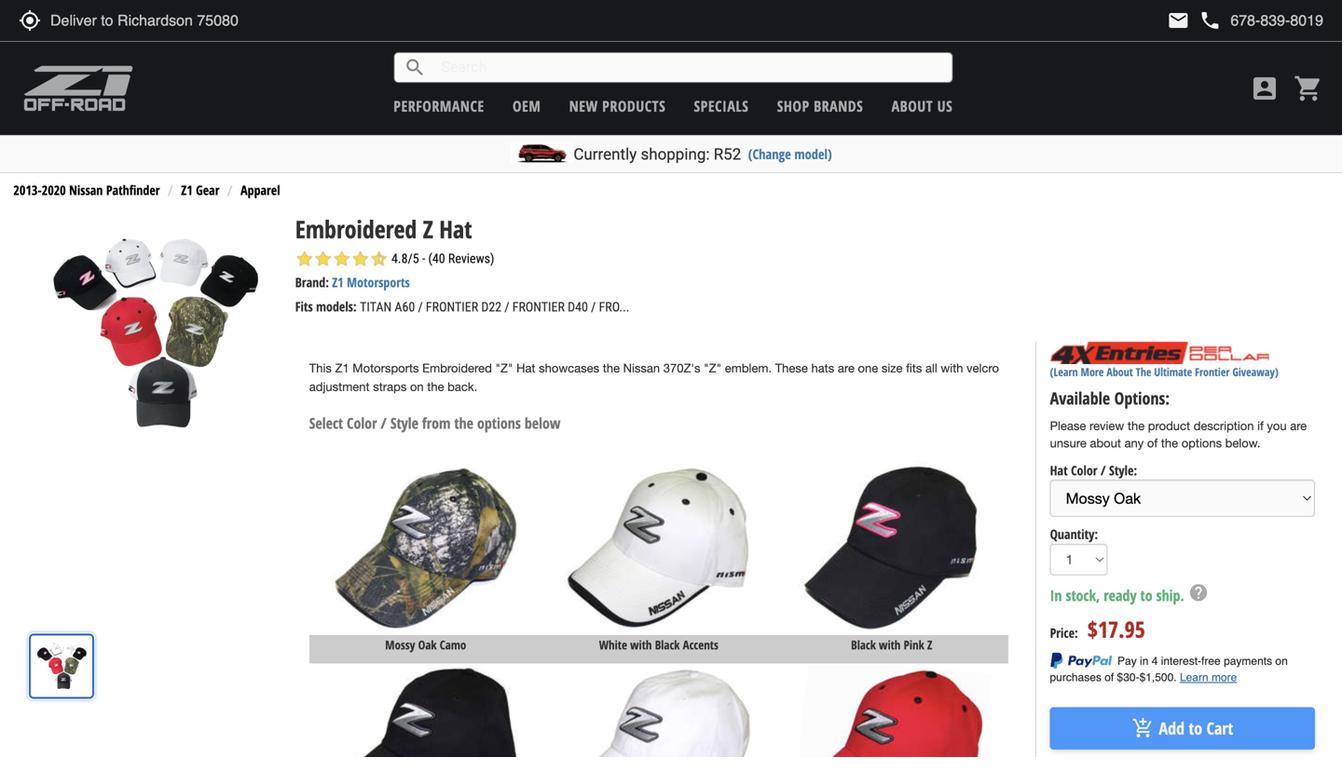 Task type: describe. For each thing, give the bounding box(es) containing it.
(learn
[[1050, 365, 1078, 380]]

d40
[[568, 300, 588, 315]]

phone link
[[1199, 9, 1324, 32]]

mossy oak camo
[[385, 637, 466, 654]]

giveaway)
[[1233, 365, 1279, 380]]

if
[[1258, 419, 1264, 434]]

the
[[1136, 365, 1152, 380]]

apparel
[[241, 181, 280, 199]]

review
[[1090, 419, 1125, 434]]

motorsports inside embroidered z hat star star star star star_half 4.8/5 - (40 reviews) brand: z1 motorsports fits models: titan a60 / frontier d22 / frontier d40 / fro...
[[347, 274, 410, 291]]

d22
[[481, 300, 502, 315]]

are inside this z1 motorsports embroidered "z" hat showcases the nissan 370z's "z" emblem. these hats are one size fits all with velcro adjustment straps on the back.
[[838, 361, 855, 376]]

1 horizontal spatial z
[[928, 637, 933, 654]]

phone
[[1199, 9, 1222, 32]]

search
[[404, 56, 426, 79]]

/ right the a60
[[418, 300, 423, 315]]

my_location
[[19, 9, 41, 32]]

the right showcases
[[603, 361, 620, 376]]

ultimate
[[1155, 365, 1193, 380]]

new products link
[[569, 96, 666, 116]]

(learn more about the ultimate frontier giveaway) link
[[1050, 365, 1279, 380]]

unsure
[[1050, 436, 1087, 451]]

description
[[1194, 419, 1254, 434]]

specials link
[[694, 96, 749, 116]]

camo
[[440, 637, 466, 654]]

2013-2020 nissan pathfinder link
[[13, 181, 160, 199]]

$17.95
[[1088, 615, 1146, 645]]

of
[[1148, 436, 1158, 451]]

help
[[1189, 583, 1209, 604]]

2 star from the left
[[314, 250, 333, 269]]

these
[[775, 361, 808, 376]]

/ right d40
[[591, 300, 596, 315]]

fits
[[295, 298, 313, 316]]

z1 motorsports logo image
[[23, 65, 134, 112]]

0 vertical spatial about
[[892, 96, 933, 116]]

370z's
[[664, 361, 701, 376]]

in
[[1050, 586, 1062, 606]]

(learn more about the ultimate frontier giveaway) available options: please review the product description if you are unsure about any of the options below.
[[1050, 365, 1307, 451]]

star_half
[[370, 250, 389, 269]]

with for white with black accents
[[630, 637, 652, 654]]

add_shopping_cart add to cart
[[1132, 718, 1234, 741]]

to inside in stock, ready to ship. help
[[1141, 586, 1153, 606]]

about us link
[[892, 96, 953, 116]]

2 black from the left
[[851, 637, 876, 654]]

shop
[[777, 96, 810, 116]]

all
[[926, 361, 938, 376]]

motorsports inside this z1 motorsports embroidered "z" hat showcases the nissan 370z's "z" emblem. these hats are one size fits all with velcro adjustment straps on the back.
[[353, 361, 419, 376]]

new
[[569, 96, 598, 116]]

from
[[422, 414, 451, 434]]

oem link
[[513, 96, 541, 116]]

2 "z" from the left
[[704, 361, 722, 376]]

a60
[[395, 300, 415, 315]]

shopping_cart
[[1294, 74, 1324, 103]]

z1 gear
[[181, 181, 219, 199]]

mail
[[1168, 9, 1190, 32]]

product
[[1148, 419, 1191, 434]]

please
[[1050, 419, 1086, 434]]

1 black from the left
[[655, 637, 680, 654]]

nissan inside this z1 motorsports embroidered "z" hat showcases the nissan 370z's "z" emblem. these hats are one size fits all with velcro adjustment straps on the back.
[[623, 361, 660, 376]]

products
[[602, 96, 666, 116]]

new products
[[569, 96, 666, 116]]

you
[[1267, 419, 1287, 434]]

z inside embroidered z hat star star star star star_half 4.8/5 - (40 reviews) brand: z1 motorsports fits models: titan a60 / frontier d22 / frontier d40 / fro...
[[423, 212, 433, 246]]

shopping:
[[641, 145, 710, 164]]

emblem.
[[725, 361, 772, 376]]

performance
[[394, 96, 484, 116]]

z1 motorsports link
[[332, 274, 410, 291]]

this
[[309, 361, 332, 376]]

hat inside this z1 motorsports embroidered "z" hat showcases the nissan 370z's "z" emblem. these hats are one size fits all with velcro adjustment straps on the back.
[[517, 361, 536, 376]]

add_shopping_cart
[[1132, 718, 1155, 740]]

with inside this z1 motorsports embroidered "z" hat showcases the nissan 370z's "z" emblem. these hats are one size fits all with velcro adjustment straps on the back.
[[941, 361, 963, 376]]

below
[[525, 414, 561, 434]]

color for hat
[[1071, 462, 1098, 480]]

brand:
[[295, 274, 329, 291]]

back.
[[448, 380, 478, 395]]

white
[[599, 637, 627, 654]]

embroidered z hat star star star star star_half 4.8/5 - (40 reviews) brand: z1 motorsports fits models: titan a60 / frontier d22 / frontier d40 / fro...
[[295, 212, 630, 316]]

1 star from the left
[[295, 250, 314, 269]]

pathfinder
[[106, 181, 160, 199]]

3 star from the left
[[333, 250, 351, 269]]

below.
[[1226, 436, 1261, 451]]

(change
[[748, 145, 791, 163]]

us
[[938, 96, 953, 116]]

adjustment
[[309, 380, 370, 395]]

options inside (learn more about the ultimate frontier giveaway) available options: please review the product description if you are unsure about any of the options below.
[[1182, 436, 1222, 451]]

/ left style
[[381, 414, 387, 434]]

straps
[[373, 380, 407, 395]]

(change model) link
[[748, 145, 832, 163]]

currently
[[574, 145, 637, 164]]

1 vertical spatial to
[[1189, 718, 1203, 741]]

select color / style from the options below
[[309, 414, 561, 434]]

ship.
[[1157, 586, 1185, 606]]

2013-2020 nissan pathfinder
[[13, 181, 160, 199]]



Task type: locate. For each thing, give the bounding box(es) containing it.
nissan right the 2020
[[69, 181, 103, 199]]

1 horizontal spatial with
[[879, 637, 901, 654]]

with right 'white'
[[630, 637, 652, 654]]

2020
[[42, 181, 66, 199]]

the right of
[[1161, 436, 1179, 451]]

with
[[941, 361, 963, 376], [630, 637, 652, 654], [879, 637, 901, 654]]

0 vertical spatial color
[[347, 414, 377, 434]]

about inside (learn more about the ultimate frontier giveaway) available options: please review the product description if you are unsure about any of the options below.
[[1107, 365, 1133, 380]]

1 horizontal spatial options
[[1182, 436, 1222, 451]]

models:
[[316, 298, 357, 316]]

ready
[[1104, 586, 1137, 606]]

select
[[309, 414, 343, 434]]

the right from
[[454, 414, 474, 434]]

account_box link
[[1246, 74, 1285, 103]]

0 horizontal spatial nissan
[[69, 181, 103, 199]]

0 horizontal spatial are
[[838, 361, 855, 376]]

z1 inside this z1 motorsports embroidered "z" hat showcases the nissan 370z's "z" emblem. these hats are one size fits all with velcro adjustment straps on the back.
[[335, 361, 349, 376]]

1 vertical spatial motorsports
[[353, 361, 419, 376]]

embroidered inside embroidered z hat star star star star star_half 4.8/5 - (40 reviews) brand: z1 motorsports fits models: titan a60 / frontier d22 / frontier d40 / fro...
[[295, 212, 417, 246]]

1 "z" from the left
[[495, 361, 513, 376]]

1 vertical spatial z
[[928, 637, 933, 654]]

about
[[892, 96, 933, 116], [1107, 365, 1133, 380]]

color right select
[[347, 414, 377, 434]]

shop brands link
[[777, 96, 864, 116]]

about left the
[[1107, 365, 1133, 380]]

velcro
[[967, 361, 999, 376]]

"z" right 370z's
[[704, 361, 722, 376]]

2 horizontal spatial with
[[941, 361, 963, 376]]

options left the below
[[477, 414, 521, 434]]

r52
[[714, 145, 741, 164]]

mail phone
[[1168, 9, 1222, 32]]

1 horizontal spatial to
[[1189, 718, 1203, 741]]

stock,
[[1066, 586, 1100, 606]]

with for black with pink z
[[879, 637, 901, 654]]

2 vertical spatial z1
[[335, 361, 349, 376]]

are inside (learn more about the ultimate frontier giveaway) available options: please review the product description if you are unsure about any of the options below.
[[1290, 419, 1307, 434]]

1 horizontal spatial nissan
[[623, 361, 660, 376]]

hat
[[439, 212, 472, 246], [517, 361, 536, 376], [1050, 462, 1068, 480]]

1 vertical spatial z1
[[332, 274, 344, 291]]

0 horizontal spatial options
[[477, 414, 521, 434]]

to right "add"
[[1189, 718, 1203, 741]]

model)
[[795, 145, 832, 163]]

embroidered up 'star_half'
[[295, 212, 417, 246]]

0 vertical spatial nissan
[[69, 181, 103, 199]]

1 horizontal spatial frontier
[[513, 300, 565, 315]]

motorsports
[[347, 274, 410, 291], [353, 361, 419, 376]]

account_box
[[1250, 74, 1280, 103]]

hat inside embroidered z hat star star star star star_half 4.8/5 - (40 reviews) brand: z1 motorsports fits models: titan a60 / frontier d22 / frontier d40 / fro...
[[439, 212, 472, 246]]

1 horizontal spatial hat
[[517, 361, 536, 376]]

style
[[390, 414, 419, 434]]

fro...
[[599, 300, 630, 315]]

in stock, ready to ship. help
[[1050, 583, 1209, 606]]

0 horizontal spatial hat
[[439, 212, 472, 246]]

0 vertical spatial z1
[[181, 181, 193, 199]]

1 horizontal spatial are
[[1290, 419, 1307, 434]]

options:
[[1115, 388, 1170, 410]]

more
[[1081, 365, 1104, 380]]

0 horizontal spatial black
[[655, 637, 680, 654]]

available
[[1050, 388, 1111, 410]]

1 vertical spatial color
[[1071, 462, 1098, 480]]

1 vertical spatial nissan
[[623, 361, 660, 376]]

the up any
[[1128, 419, 1145, 434]]

motorsports up straps
[[353, 361, 419, 376]]

z1 gear link
[[181, 181, 219, 199]]

"z" down "d22"
[[495, 361, 513, 376]]

to left ship.
[[1141, 586, 1153, 606]]

1 vertical spatial embroidered
[[422, 361, 492, 376]]

1 horizontal spatial about
[[1107, 365, 1133, 380]]

1 vertical spatial about
[[1107, 365, 1133, 380]]

z1 up adjustment
[[335, 361, 349, 376]]

hat color / style:
[[1050, 462, 1138, 480]]

motorsports down 'star_half'
[[347, 274, 410, 291]]

with left "pink"
[[879, 637, 901, 654]]

/ left style:
[[1101, 462, 1106, 480]]

specials
[[694, 96, 749, 116]]

mossy
[[385, 637, 415, 654]]

price:
[[1050, 624, 1079, 642]]

1 horizontal spatial black
[[851, 637, 876, 654]]

mail link
[[1168, 9, 1190, 32]]

oak
[[418, 637, 437, 654]]

1 horizontal spatial embroidered
[[422, 361, 492, 376]]

cart
[[1207, 718, 1234, 741]]

the right on
[[427, 380, 444, 395]]

quantity:
[[1050, 526, 1098, 543]]

frontier
[[426, 300, 478, 315], [513, 300, 565, 315]]

about left us
[[892, 96, 933, 116]]

4.8/5 -
[[392, 251, 425, 267]]

2 vertical spatial hat
[[1050, 462, 1068, 480]]

titan
[[360, 300, 392, 315]]

with right all
[[941, 361, 963, 376]]

z1 inside embroidered z hat star star star star star_half 4.8/5 - (40 reviews) brand: z1 motorsports fits models: titan a60 / frontier d22 / frontier d40 / fro...
[[332, 274, 344, 291]]

color for select
[[347, 414, 377, 434]]

embroidered up back.
[[422, 361, 492, 376]]

about
[[1090, 436, 1122, 451]]

color
[[347, 414, 377, 434], [1071, 462, 1098, 480]]

color down unsure
[[1071, 462, 1098, 480]]

z right "pink"
[[928, 637, 933, 654]]

nissan left 370z's
[[623, 361, 660, 376]]

apparel link
[[241, 181, 280, 199]]

1 vertical spatial hat
[[517, 361, 536, 376]]

black
[[655, 637, 680, 654], [851, 637, 876, 654]]

"z"
[[495, 361, 513, 376], [704, 361, 722, 376]]

1 vertical spatial options
[[1182, 436, 1222, 451]]

2013-
[[13, 181, 42, 199]]

0 horizontal spatial color
[[347, 414, 377, 434]]

this z1 motorsports embroidered "z" hat showcases the nissan 370z's "z" emblem. these hats are one size fits all with velcro adjustment straps on the back.
[[309, 361, 999, 395]]

z1 up models:
[[332, 274, 344, 291]]

gear
[[196, 181, 219, 199]]

0 vertical spatial options
[[477, 414, 521, 434]]

1 frontier from the left
[[426, 300, 478, 315]]

are right you
[[1290, 419, 1307, 434]]

accents
[[683, 637, 719, 654]]

price: $17.95
[[1050, 615, 1146, 645]]

0 horizontal spatial to
[[1141, 586, 1153, 606]]

options down description
[[1182, 436, 1222, 451]]

1 vertical spatial are
[[1290, 419, 1307, 434]]

white with black accents
[[599, 637, 719, 654]]

performance link
[[394, 96, 484, 116]]

0 horizontal spatial frontier
[[426, 300, 478, 315]]

0 vertical spatial to
[[1141, 586, 1153, 606]]

0 vertical spatial motorsports
[[347, 274, 410, 291]]

options
[[477, 414, 521, 434], [1182, 436, 1222, 451]]

1 horizontal spatial "z"
[[704, 361, 722, 376]]

about us
[[892, 96, 953, 116]]

0 horizontal spatial about
[[892, 96, 933, 116]]

oem
[[513, 96, 541, 116]]

0 vertical spatial are
[[838, 361, 855, 376]]

4 star from the left
[[351, 250, 370, 269]]

0 horizontal spatial "z"
[[495, 361, 513, 376]]

2 frontier from the left
[[513, 300, 565, 315]]

black left accents
[[655, 637, 680, 654]]

to
[[1141, 586, 1153, 606], [1189, 718, 1203, 741]]

1 horizontal spatial color
[[1071, 462, 1098, 480]]

0 vertical spatial hat
[[439, 212, 472, 246]]

are left one at the top right
[[838, 361, 855, 376]]

z1 left gear
[[181, 181, 193, 199]]

add
[[1159, 718, 1185, 741]]

size
[[882, 361, 903, 376]]

fits
[[906, 361, 922, 376]]

z
[[423, 212, 433, 246], [928, 637, 933, 654]]

Search search field
[[426, 53, 952, 82]]

pink
[[904, 637, 925, 654]]

frontier left d40
[[513, 300, 565, 315]]

0 horizontal spatial embroidered
[[295, 212, 417, 246]]

one
[[858, 361, 878, 376]]

0 vertical spatial z
[[423, 212, 433, 246]]

0 horizontal spatial with
[[630, 637, 652, 654]]

the
[[603, 361, 620, 376], [427, 380, 444, 395], [454, 414, 474, 434], [1128, 419, 1145, 434], [1161, 436, 1179, 451]]

shopping_cart link
[[1289, 74, 1324, 103]]

2 horizontal spatial hat
[[1050, 462, 1068, 480]]

z up 4.8/5 -
[[423, 212, 433, 246]]

0 vertical spatial embroidered
[[295, 212, 417, 246]]

frontier left "d22"
[[426, 300, 478, 315]]

black left "pink"
[[851, 637, 876, 654]]

/ right "d22"
[[505, 300, 510, 315]]

0 horizontal spatial z
[[423, 212, 433, 246]]

embroidered inside this z1 motorsports embroidered "z" hat showcases the nissan 370z's "z" emblem. these hats are one size fits all with velcro adjustment straps on the back.
[[422, 361, 492, 376]]



Task type: vqa. For each thing, say whether or not it's contained in the screenshot.
"z"
yes



